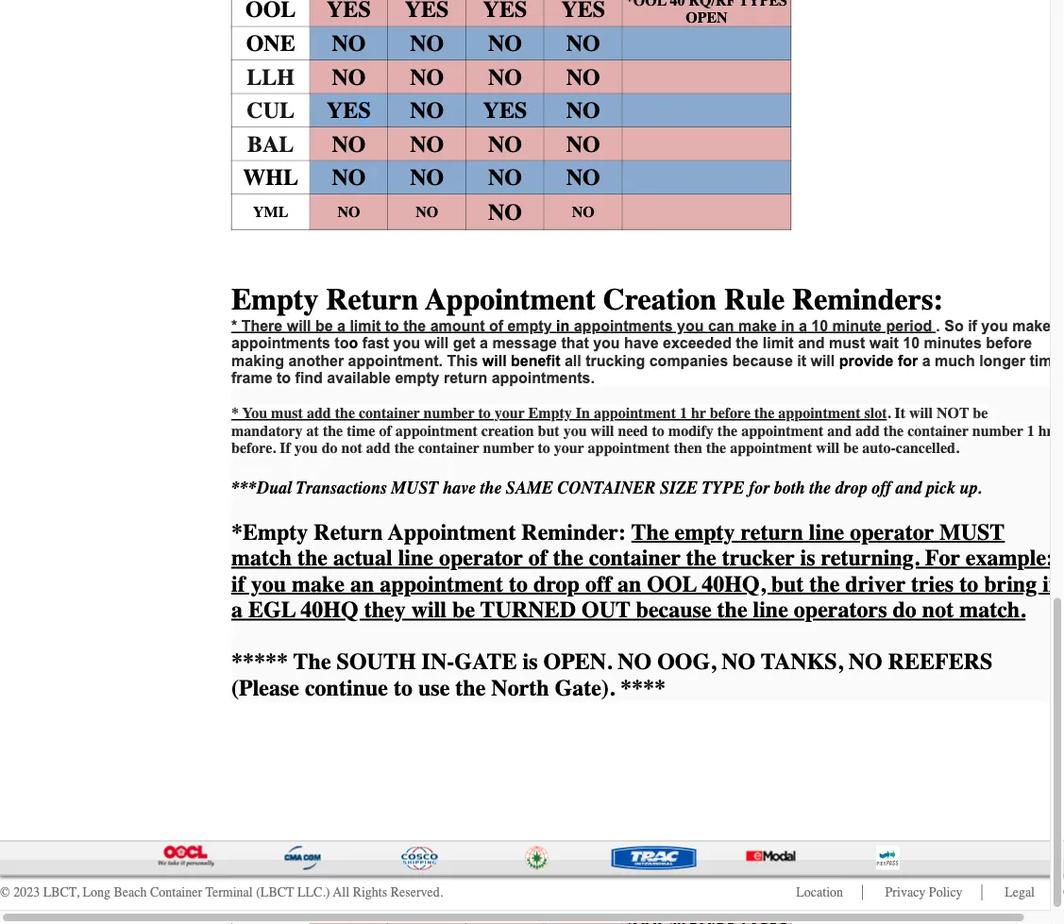 Task type: describe. For each thing, give the bounding box(es) containing it.
not inside the .  it will not be mandatory at the time of appointment creation but you will need to modify the appointment and add the container number 1 hr before.  if you do not add the container number to your appointment then the appointment will be auto-cancelled.
[[341, 440, 362, 458]]

(please
[[231, 675, 299, 701]]

it
[[797, 353, 806, 370]]

get
[[453, 335, 476, 352]]

the inside the empty return line operator must match the actual line operator of the container the trucker is returning.  for example: if you make an appointment to drop off an ool 40hq, but the driver tries to bring in a egl 40hq they will be turned out because the line operators do not match.
[[631, 520, 669, 546]]

0 horizontal spatial the
[[293, 649, 331, 675]]

.  so if you make appointments to
[[231, 318, 1051, 352]]

1 vertical spatial before
[[710, 405, 751, 423]]

mandatory
[[231, 423, 303, 440]]

0 horizontal spatial 10
[[811, 318, 828, 335]]

be inside the empty return line operator must match the actual line operator of the container the trucker is returning.  for example: if you make an appointment to drop off an ool 40hq, but the driver tries to bring in a egl 40hq they will be turned out because the line operators do not match.
[[452, 598, 475, 624]]

* for * there will be a limit to the amount of empty in appointments you can make in a 10 minute period
[[231, 318, 237, 335]]

example:
[[966, 546, 1054, 572]]

legal link
[[1005, 886, 1035, 901]]

10 inside fast you will get a message that you have exceeded the limit and must wait 10 minutes before making another appointment.  this
[[903, 335, 920, 352]]

appointments.
[[492, 370, 595, 387]]

* for * you must add the container number to your empty in appointment 1 hr before the appointment slot
[[231, 405, 239, 423]]

there
[[241, 318, 283, 335]]

to inside no oog, no tanks, no reefers (please continue to use the north gate). ****
[[394, 675, 413, 701]]

if
[[280, 440, 291, 458]]

0 vertical spatial off
[[871, 479, 891, 498]]

of for amount
[[489, 318, 503, 335]]

reserved.
[[391, 886, 443, 901]]

and inside the .  it will not be mandatory at the time of appointment creation but you will need to modify the appointment and add the container number 1 hr before.  if you do not add the container number to your appointment then the appointment will be auto-cancelled.
[[827, 423, 852, 440]]

cul
[[247, 98, 295, 124]]

​yml
[[253, 204, 288, 221]]

exceeded
[[663, 335, 732, 352]]

do inside the .  it will not be mandatory at the time of appointment creation but you will need to modify the appointment and add the container number 1 hr before.  if you do not add the container number to your appointment then the appointment will be auto-cancelled.
[[322, 440, 338, 458]]

1 inside the .  it will not be mandatory at the time of appointment creation but you will need to modify the appointment and add the container number 1 hr before.  if you do not add the container number to your appointment then the appointment will be auto-cancelled.
[[1027, 423, 1035, 440]]

1 horizontal spatial number
[[483, 440, 534, 458]]

in-
[[422, 649, 454, 675]]

1 horizontal spatial line
[[753, 598, 788, 624]]

siz​​e
[[660, 479, 698, 498]]

0 horizontal spatial 1
[[680, 405, 687, 423]]

of for time
[[379, 423, 392, 440]]

the inside no oog, no tanks, no reefers (please continue to use the north gate). ****
[[455, 675, 486, 701]]

use
[[418, 675, 450, 701]]

have inside fast you will get a message that you have exceeded the limit and must wait 10 minutes before making another appointment.  this
[[624, 335, 659, 352]]

to inside the a much longer time frame to find available empty return appointments.
[[277, 370, 291, 387]]

because inside the empty return line operator must match the actual line operator of the container the trucker is returning.  for example: if you make an appointment to drop off an ool 40hq, but the driver tries to bring in a egl 40hq they will be turned out because the line operators do not match.
[[636, 598, 711, 624]]

container
[[150, 886, 202, 901]]

creation
[[481, 423, 534, 440]]

then
[[674, 440, 702, 458]]

bal
[[247, 132, 294, 158]]

empty inside the empty return line operator must match the actual line operator of the container the trucker is returning.  for example: if you make an appointment to drop off an ool 40hq, but the driver tries to bring in a egl 40hq they will be turned out because the line operators do not match.
[[675, 520, 735, 546]]

turned
[[480, 598, 576, 624]]

match.
[[959, 598, 1025, 624]]

hr inside the .  it will not be mandatory at the time of appointment creation but you will need to modify the appointment and add the container number 1 hr before.  if you do not add the container number to your appointment then the appointment will be auto-cancelled.
[[1038, 423, 1053, 440]]

reminders:
[[792, 283, 943, 318]]

message
[[492, 335, 557, 352]]

you up the exceeded at the top of page
[[677, 318, 704, 335]]

(lbct
[[256, 886, 294, 901]]

one
[[246, 31, 295, 57]]

another
[[288, 353, 344, 370]]

of inside the empty return line operator must match the actual line operator of the container the trucker is returning.  for example: if you make an appointment to drop off an ool 40hq, but the driver tries to bring in a egl 40hq they will be turned out because the line operators do not match.
[[529, 546, 547, 572]]

0 horizontal spatial empty
[[231, 283, 319, 318]]

all
[[565, 353, 581, 370]]

o
[[349, 335, 358, 352]]

not inside the empty return line operator must match the actual line operator of the container the trucker is returning.  for example: if you make an appointment to drop off an ool 40hq, but the driver tries to bring in a egl 40hq they will be turned out because the line operators do not match.
[[922, 598, 954, 624]]

1 yes from the left
[[327, 98, 371, 124]]

in
[[576, 405, 590, 423]]

auto-
[[862, 440, 896, 458]]

a up "another"
[[337, 318, 345, 335]]

1 horizontal spatial empty
[[528, 405, 572, 423]]

this
[[447, 353, 478, 370]]

modify
[[668, 423, 714, 440]]

out
[[582, 598, 630, 624]]

for for type
[[749, 479, 769, 498]]

2 horizontal spatial add
[[855, 423, 880, 440]]

return inside the empty return line operator must match the actual line operator of the container the trucker is returning.  for example: if you make an appointment to drop off an ool 40hq, but the driver tries to bring in a egl 40hq they will be turned out because the line operators do not match.
[[741, 520, 803, 546]]

before inside fast you will get a message that you have exceeded the limit and must wait 10 minutes before making another appointment.  this
[[986, 335, 1032, 352]]

be left auto-
[[843, 440, 858, 458]]

2 horizontal spatial number
[[972, 423, 1023, 440]]

legal
[[1005, 886, 1035, 901]]

empty inside the a much longer time frame to find available empty return appointments.
[[395, 370, 440, 387]]

if inside .  so if you make appointments to
[[968, 318, 977, 335]]

0 horizontal spatial add
[[307, 405, 331, 423]]

match
[[231, 546, 292, 572]]

appointments inside .  so if you make appointments to
[[231, 335, 330, 352]]

companies
[[649, 353, 728, 370]]

***dual
[[231, 479, 292, 498]]

all
[[333, 886, 349, 901]]

0 horizontal spatial number
[[424, 405, 475, 423]]

1 vertical spatial have
[[443, 479, 476, 498]]

policy
[[929, 886, 963, 901]]

tries
[[911, 572, 954, 598]]

beach
[[114, 886, 147, 901]]

0 horizontal spatial operator
[[439, 546, 523, 572]]

ool
[[647, 572, 697, 598]]

minute
[[832, 318, 882, 335]]

0 vertical spatial limit
[[350, 318, 381, 335]]

for for provide
[[898, 353, 918, 370]]

before.
[[231, 440, 276, 458]]

frame
[[231, 370, 272, 387]]

1 vertical spatial must
[[271, 405, 303, 423]]

time inside the .  it will not be mandatory at the time of appointment creation but you will need to modify the appointment and add the container number 1 hr before.  if you do not add the container number to your appointment then the appointment will be auto-cancelled.
[[347, 423, 375, 440]]

driver
[[845, 572, 906, 598]]

returning.
[[821, 546, 919, 572]]

​​no
[[566, 132, 600, 158]]

0 horizontal spatial .
[[606, 649, 612, 675]]

longer
[[979, 353, 1025, 370]]

0 horizontal spatial is
[[523, 649, 538, 675]]

egl
[[248, 598, 296, 624]]

appointment.
[[348, 353, 443, 370]]

your inside the .  it will not be mandatory at the time of appointment creation but you will need to modify the appointment and add the container number 1 hr before.  if you do not add the container number to your appointment then the appointment will be auto-cancelled.
[[554, 440, 584, 458]]

you up appointment.
[[393, 335, 420, 352]]

0 vertical spatial because
[[732, 353, 793, 370]]

not
[[937, 405, 969, 423]]

same
[[506, 479, 553, 498]]

*empty
[[231, 520, 308, 546]]

0 vertical spatial empty
[[507, 318, 552, 335]]

you inside the empty return line operator must match the actual line operator of the container the trucker is returning.  for example: if you make an appointment to drop off an ool 40hq, but the driver tries to bring in a egl 40hq they will be turned out because the line operators do not match.
[[251, 572, 286, 598]]

can
[[708, 318, 734, 335]]

0 vertical spatial must
[[391, 479, 438, 498]]

time inside the a much longer time frame to find available empty return appointments.
[[1030, 353, 1061, 370]]

0 horizontal spatial in
[[556, 318, 570, 335]]

privacy policy
[[885, 886, 963, 901]]

at
[[306, 423, 319, 440]]

container
[[557, 479, 656, 498]]

creation
[[603, 283, 717, 318]]

trucker
[[722, 546, 795, 572]]

© 2023 lbct, long beach container terminal (lbct llc.) all rights reserved.
[[0, 886, 443, 901]]

privacy policy link
[[885, 886, 963, 901]]

1 horizontal spatial add
[[366, 440, 391, 458]]

wait
[[869, 335, 899, 352]]

0 horizontal spatial hr
[[691, 405, 706, 423]]

container right it
[[907, 423, 969, 440]]

a inside the a much longer time frame to find available empty return appointments.
[[922, 353, 931, 370]]

reminder:
[[522, 520, 626, 546]]

make inside the empty return line operator must match the actual line operator of the container the trucker is returning.  for example: if you make an appointment to drop off an ool 40hq, but the driver tries to bring in a egl 40hq they will be turned out because the line operators do not match.
[[292, 572, 345, 598]]

both
[[774, 479, 805, 498]]

if inside the empty return line operator must match the actual line operator of the container the trucker is returning.  for example: if you make an appointment to drop off an ool 40hq, but the driver tries to bring in a egl 40hq they will be turned out because the line operators do not match.
[[231, 572, 245, 598]]



Task type: locate. For each thing, give the bounding box(es) containing it.
40hq,
[[702, 572, 765, 598]]

operator up turned
[[439, 546, 523, 572]]

make right match
[[292, 572, 345, 598]]

2 an from the left
[[617, 572, 641, 598]]

0 vertical spatial time
[[1030, 353, 1061, 370]]

operator up driver
[[850, 520, 934, 546]]

do down returning.
[[893, 598, 917, 624]]

0 vertical spatial your
[[495, 405, 525, 423]]

off down reminder:
[[585, 572, 612, 598]]

because left it
[[732, 353, 793, 370]]

empty left in
[[528, 405, 572, 423]]

the right *****
[[293, 649, 331, 675]]

make right the can
[[738, 318, 777, 335]]

limit up fast
[[350, 318, 381, 335]]

number down 'this'
[[424, 405, 475, 423]]

need
[[618, 423, 648, 440]]

0 vertical spatial return
[[444, 370, 487, 387]]

1 horizontal spatial the
[[631, 520, 669, 546]]

2 vertical spatial and
[[895, 479, 922, 498]]

container inside the empty return line operator must match the actual line operator of the container the trucker is returning.  for example: if you make an appointment to drop off an ool 40hq, but the driver tries to bring in a egl 40hq they will be turned out because the line operators do not match.
[[589, 546, 681, 572]]

* you must add the container number to your empty in appointment 1 hr before the appointment slot
[[231, 405, 887, 423]]

drop down auto-
[[835, 479, 867, 498]]

will inside the empty return line operator must match the actual line operator of the container the trucker is returning.  for example: if you make an appointment to drop off an ool 40hq, but the driver tries to bring in a egl 40hq they will be turned out because the line operators do not match.
[[411, 598, 447, 624]]

container left 'creation'
[[418, 440, 479, 458]]

1 horizontal spatial for
[[898, 353, 918, 370]]

0 vertical spatial must
[[829, 335, 865, 352]]

of down available
[[379, 423, 392, 440]]

. left "so" on the right top of the page
[[936, 318, 940, 335]]

1 horizontal spatial must
[[939, 520, 1005, 546]]

appointment up message
[[425, 283, 596, 318]]

1 vertical spatial is
[[523, 649, 538, 675]]

types
[[739, 0, 787, 10]]

lbct,
[[43, 886, 79, 901]]

time right at
[[347, 423, 375, 440]]

©
[[0, 886, 10, 901]]

1 vertical spatial but
[[771, 572, 804, 598]]

1 horizontal spatial operator
[[850, 520, 934, 546]]

time right longer
[[1030, 353, 1061, 370]]

1 horizontal spatial and
[[827, 423, 852, 440]]

1 vertical spatial *
[[231, 405, 239, 423]]

up
[[959, 479, 977, 498]]

0 horizontal spatial your
[[495, 405, 525, 423]]

actual
[[333, 546, 392, 572]]

and inside fast you will get a message that you have exceeded the limit and must wait 10 minutes before making another appointment.  this
[[798, 335, 825, 352]]

open down out
[[543, 649, 606, 675]]

transactions
[[296, 479, 387, 498]]

because up 'oog,'
[[636, 598, 711, 624]]

1 vertical spatial appointment
[[388, 520, 516, 546]]

open
[[686, 10, 728, 27], [543, 649, 606, 675]]

and left pick
[[895, 479, 922, 498]]

fast
[[362, 335, 389, 352]]

1 vertical spatial open
[[543, 649, 606, 675]]

a up it
[[799, 318, 807, 335]]

yes
[[327, 98, 371, 124], [483, 98, 527, 124]]

​whl
[[243, 165, 298, 191]]

1 vertical spatial must
[[939, 520, 1005, 546]]

hr
[[691, 405, 706, 423], [1038, 423, 1053, 440]]

you up 'trucking'
[[593, 335, 620, 352]]

1 vertical spatial because
[[636, 598, 711, 624]]

appointment for reminder:
[[388, 520, 516, 546]]

0 vertical spatial for
[[898, 353, 918, 370]]

be right not
[[973, 405, 988, 423]]

and
[[798, 335, 825, 352], [827, 423, 852, 440], [895, 479, 922, 498]]

0 horizontal spatial appointments
[[231, 335, 330, 352]]

have up *empty return appointment reminder:
[[443, 479, 476, 498]]

drop down reminder:
[[533, 572, 580, 598]]

an
[[350, 572, 374, 598], [617, 572, 641, 598]]

period
[[886, 318, 932, 335]]

1 * from the top
[[231, 318, 237, 335]]

no oog, no tanks, no reefers (please continue to use the north gate). ****
[[231, 649, 993, 701]]

drop inside the empty return line operator must match the actual line operator of the container the trucker is returning.  for example: if you make an appointment to drop off an ool 40hq, but the driver tries to bring in a egl 40hq they will be turned out because the line operators do not match.
[[533, 572, 580, 598]]

0 horizontal spatial have
[[443, 479, 476, 498]]

off inside the empty return line operator must match the actual line operator of the container the trucker is returning.  for example: if you make an appointment to drop off an ool 40hq, but the driver tries to bring in a egl 40hq they will be turned out because the line operators do not match.
[[585, 572, 612, 598]]

but inside the empty return line operator must match the actual line operator of the container the trucker is returning.  for example: if you make an appointment to drop off an ool 40hq, but the driver tries to bring in a egl 40hq they will be turned out because the line operators do not match.
[[771, 572, 804, 598]]

you up longer
[[981, 318, 1008, 335]]

fast you will get a message that you have exceeded the limit and must wait 10 minutes before making another appointment.  this
[[231, 335, 1032, 370]]

.​​
[[977, 479, 982, 498]]

1 horizontal spatial hr
[[1038, 423, 1053, 440]]

1 vertical spatial empty
[[395, 370, 440, 387]]

a left the much
[[922, 353, 931, 370]]

they
[[364, 598, 406, 624]]

limit
[[350, 318, 381, 335], [763, 335, 794, 352]]

0 horizontal spatial before
[[710, 405, 751, 423]]

0 horizontal spatial and
[[798, 335, 825, 352]]

and up it
[[798, 335, 825, 352]]

40
[[670, 0, 685, 10]]

to inside .  so if you make appointments to
[[335, 335, 349, 352]]

1 horizontal spatial before
[[986, 335, 1032, 352]]

0 vertical spatial 10
[[811, 318, 828, 335]]

in right the can
[[781, 318, 795, 335]]

0 horizontal spatial must
[[271, 405, 303, 423]]

in inside the empty return line operator must match the actual line operator of the container the trucker is returning.  for example: if you make an appointment to drop off an ool 40hq, but the driver tries to bring in a egl 40hq they will be turned out because the line operators do not match.
[[1043, 572, 1061, 598]]

10
[[811, 318, 828, 335], [903, 335, 920, 352]]

must left at
[[271, 405, 303, 423]]

number
[[424, 405, 475, 423], [972, 423, 1023, 440], [483, 440, 534, 458]]

of up turned
[[529, 546, 547, 572]]

return down 'this'
[[444, 370, 487, 387]]

appointment inside the empty return line operator must match the actual line operator of the container the trucker is returning.  for example: if you make an appointment to drop off an ool 40hq, but the driver tries to bring in a egl 40hq they will be turned out because the line operators do not match.
[[380, 572, 503, 598]]

of inside the .  it will not be mandatory at the time of appointment creation but you will need to modify the appointment and add the container number 1 hr before.  if you do not add the container number to your appointment then the appointment will be auto-cancelled.
[[379, 423, 392, 440]]

1 vertical spatial time
[[347, 423, 375, 440]]

open inside *ool 40 rq/rf types open
[[686, 10, 728, 27]]

make up longer
[[1012, 318, 1051, 335]]

off
[[871, 479, 891, 498], [585, 572, 612, 598]]

you down *empty
[[251, 572, 286, 598]]

.
[[936, 318, 940, 335], [887, 405, 891, 423], [606, 649, 612, 675]]

line right actual in the left of the page
[[398, 546, 433, 572]]

1 horizontal spatial in
[[781, 318, 795, 335]]

have
[[624, 335, 659, 352], [443, 479, 476, 498]]

your down * you must add the container number to your empty in appointment 1 hr before the appointment slot
[[554, 440, 584, 458]]

but right 40hq, at the bottom
[[771, 572, 804, 598]]

0 vertical spatial appointments
[[574, 318, 673, 335]]

1 an from the left
[[350, 572, 374, 598]]

trucking
[[586, 353, 645, 370]]

and left slot
[[827, 423, 852, 440]]

0 vertical spatial drop
[[835, 479, 867, 498]]

be up "another"
[[315, 318, 333, 335]]

2 yes from the left
[[483, 98, 527, 124]]

10 down period
[[903, 335, 920, 352]]

* left there
[[231, 318, 237, 335]]

empty
[[231, 283, 319, 318], [528, 405, 572, 423]]

. for so
[[936, 318, 940, 335]]

you right if
[[294, 440, 318, 458]]

0 horizontal spatial because
[[636, 598, 711, 624]]

for down wait
[[898, 353, 918, 370]]

appointments up fast you will get a message that you have exceeded the limit and must wait 10 minutes before making another appointment.  this
[[574, 318, 673, 335]]

appointment
[[425, 283, 596, 318], [388, 520, 516, 546]]

0 horizontal spatial an
[[350, 572, 374, 598]]

must inside the empty return line operator must match the actual line operator of the container the trucker is returning.  for example: if you make an appointment to drop off an ool 40hq, but the driver tries to bring in a egl 40hq they will be turned out because the line operators do not match.
[[939, 520, 1005, 546]]

but inside the .  it will not be mandatory at the time of appointment creation but you will need to modify the appointment and add the container number 1 hr before.  if you do not add the container number to your appointment then the appointment will be auto-cancelled.
[[538, 423, 560, 440]]

oog,
[[657, 649, 716, 675]]

if left "egl"
[[231, 572, 245, 598]]

you left need
[[563, 423, 587, 440]]

you inside .  so if you make appointments to
[[981, 318, 1008, 335]]

1 right not
[[1027, 423, 1035, 440]]

terminal
[[205, 886, 253, 901]]

minutes
[[924, 335, 982, 352]]

have up the a much longer time frame to find available empty return appointments.
[[624, 335, 659, 352]]

0 horizontal spatial must
[[391, 479, 438, 498]]

1
[[680, 405, 687, 423], [1027, 423, 1035, 440]]

not up transactions
[[341, 440, 362, 458]]

appointment down same at bottom
[[388, 520, 516, 546]]

0 vertical spatial of
[[489, 318, 503, 335]]

1 horizontal spatial appointments
[[574, 318, 673, 335]]

before up longer
[[986, 335, 1032, 352]]

0 horizontal spatial drop
[[533, 572, 580, 598]]

the inside fast you will get a message that you have exceeded the limit and must wait 10 minutes before making another appointment.  this
[[736, 335, 758, 352]]

0 vertical spatial the
[[631, 520, 669, 546]]

gate
[[454, 649, 517, 675]]

line down trucker on the right of the page
[[753, 598, 788, 624]]

rule
[[724, 283, 785, 318]]

empty
[[507, 318, 552, 335], [395, 370, 440, 387], [675, 520, 735, 546]]

much
[[935, 353, 975, 370]]

an left ool
[[617, 572, 641, 598]]

0 horizontal spatial limit
[[350, 318, 381, 335]]

. inside the .  it will not be mandatory at the time of appointment creation but you will need to modify the appointment and add the container number 1 hr before.  if you do not add the container number to your appointment then the appointment will be auto-cancelled.
[[887, 405, 891, 423]]

a inside fast you will get a message that you have exceeded the limit and must wait 10 minutes before making another appointment.  this
[[480, 335, 488, 352]]

0 horizontal spatial of
[[379, 423, 392, 440]]

add down find
[[307, 405, 331, 423]]

1 horizontal spatial if
[[968, 318, 977, 335]]

0 vertical spatial *
[[231, 318, 237, 335]]

an up south
[[350, 572, 374, 598]]

.  it will not be mandatory at the time of appointment creation but you will need to modify the appointment and add the container number 1 hr before.  if you do not add the container number to your appointment then the appointment will be auto-cancelled.
[[231, 405, 1053, 458]]

1 horizontal spatial off
[[871, 479, 891, 498]]

1 horizontal spatial 1
[[1027, 423, 1035, 440]]

operators
[[794, 598, 887, 624]]

must inside fast you will get a message that you have exceeded the limit and must wait 10 minutes before making another appointment.  this
[[829, 335, 865, 352]]

not up reefers
[[922, 598, 954, 624]]

empty up making
[[231, 283, 319, 318]]

a inside the empty return line operator must match the actual line operator of the container the trucker is returning.  for example: if you make an appointment to drop off an ool 40hq, but the driver tries to bring in a egl 40hq they will be turned out because the line operators do not match.
[[231, 598, 243, 624]]

will benefit all trucking companies because it will provide for
[[482, 353, 922, 370]]

you
[[677, 318, 704, 335], [981, 318, 1008, 335], [393, 335, 420, 352], [593, 335, 620, 352], [563, 423, 587, 440], [294, 440, 318, 458], [251, 572, 286, 598]]

1 horizontal spatial open
[[686, 10, 728, 27]]

privacy
[[885, 886, 926, 901]]

0 horizontal spatial time
[[347, 423, 375, 440]]

1 horizontal spatial yes
[[483, 98, 527, 124]]

be up gate on the bottom left of page
[[452, 598, 475, 624]]

rq/rf
[[689, 0, 736, 10]]

south
[[337, 649, 416, 675]]

0 horizontal spatial line
[[398, 546, 433, 572]]

0 horizontal spatial off
[[585, 572, 612, 598]]

no
[[332, 31, 366, 57], [410, 31, 444, 57], [488, 31, 522, 57], [566, 31, 600, 57], [332, 65, 366, 91], [410, 65, 444, 91], [488, 65, 522, 91], [332, 132, 366, 158], [410, 132, 444, 158], [488, 132, 522, 158], [488, 200, 522, 226], [618, 649, 652, 675], [722, 649, 755, 675], [848, 649, 882, 675]]

2 vertical spatial .
[[606, 649, 612, 675]]

*ool 40 rq/rf types open
[[626, 0, 787, 27]]

1 horizontal spatial do
[[893, 598, 917, 624]]

0 vertical spatial not
[[341, 440, 362, 458]]

but left in
[[538, 423, 560, 440]]

your
[[495, 405, 525, 423], [554, 440, 584, 458]]

0 vertical spatial do
[[322, 440, 338, 458]]

1 horizontal spatial empty
[[507, 318, 552, 335]]

2 horizontal spatial in
[[1043, 572, 1061, 598]]

0 horizontal spatial but
[[538, 423, 560, 440]]

is right trucker on the right of the page
[[800, 546, 815, 572]]

continue
[[305, 675, 388, 701]]

2 horizontal spatial line
[[809, 520, 844, 546]]

return down both
[[741, 520, 803, 546]]

will inside fast you will get a message that you have exceeded the limit and must wait 10 minutes before making another appointment.  this
[[424, 335, 449, 352]]

that
[[561, 335, 589, 352]]

0 vertical spatial but
[[538, 423, 560, 440]]

before down will benefit all trucking companies because it will provide for in the top of the page
[[710, 405, 751, 423]]

2 vertical spatial of
[[529, 546, 547, 572]]

0 horizontal spatial not
[[341, 440, 362, 458]]

for
[[925, 546, 960, 572]]

2 horizontal spatial and
[[895, 479, 922, 498]]

must down "up"
[[939, 520, 1005, 546]]

but
[[538, 423, 560, 440], [771, 572, 804, 598]]

add
[[307, 405, 331, 423], [855, 423, 880, 440], [366, 440, 391, 458]]

0 horizontal spatial yes
[[327, 98, 371, 124]]

limit down "rule"
[[763, 335, 794, 352]]

1 horizontal spatial because
[[732, 353, 793, 370]]

container down available
[[359, 405, 420, 423]]

line
[[809, 520, 844, 546], [398, 546, 433, 572], [753, 598, 788, 624]]

return for *empty
[[314, 520, 383, 546]]

do inside the empty return line operator must match the actual line operator of the container the trucker is returning.  for example: if you make an appointment to drop off an ool 40hq, but the driver tries to bring in a egl 40hq they will be turned out because the line operators do not match.
[[893, 598, 917, 624]]

add up transactions
[[366, 440, 391, 458]]

1 vertical spatial off
[[585, 572, 612, 598]]

appointments down there
[[231, 335, 330, 352]]

1 horizontal spatial .
[[887, 405, 891, 423]]

making
[[231, 353, 284, 370]]

rights
[[353, 886, 387, 901]]

0 vertical spatial open
[[686, 10, 728, 27]]

type
[[702, 479, 744, 498]]

1 horizontal spatial is
[[800, 546, 815, 572]]

0 vertical spatial empty
[[231, 283, 319, 318]]

appointment for creation
[[425, 283, 596, 318]]

2023
[[13, 886, 40, 901]]

line right trucker on the right of the page
[[809, 520, 844, 546]]

do right at
[[322, 440, 338, 458]]

. left ****
[[606, 649, 612, 675]]

return for empty
[[326, 283, 418, 318]]

is right gate on the bottom left of page
[[523, 649, 538, 675]]

2 * from the top
[[231, 405, 239, 423]]

the down the siz​​e
[[631, 520, 669, 546]]

cancelled.
[[896, 440, 959, 458]]

a right get
[[480, 335, 488, 352]]

1 vertical spatial not
[[922, 598, 954, 624]]

*ool
[[626, 0, 667, 10]]

container up out
[[589, 546, 681, 572]]

1 up then
[[680, 405, 687, 423]]

return inside the a much longer time frame to find available empty return appointments.
[[444, 370, 487, 387]]

you
[[242, 405, 267, 423]]

your down appointments.
[[495, 405, 525, 423]]

pick
[[926, 479, 955, 498]]

number right not
[[972, 423, 1023, 440]]

return up fast
[[326, 283, 418, 318]]

number up same at bottom
[[483, 440, 534, 458]]

1 horizontal spatial time
[[1030, 353, 1061, 370]]

a left "egl"
[[231, 598, 243, 624]]

. for it
[[887, 405, 891, 423]]

1 vertical spatial the
[[293, 649, 331, 675]]

. inside .  so if you make appointments to
[[936, 318, 940, 335]]

0 vertical spatial and
[[798, 335, 825, 352]]

2 horizontal spatial empty
[[675, 520, 735, 546]]

*empty return appointment reminder:
[[231, 520, 631, 546]]

bring
[[984, 572, 1037, 598]]

for left both
[[749, 479, 769, 498]]

*****
[[231, 649, 288, 675]]

empty down 'type'
[[675, 520, 735, 546]]

in right the bring
[[1043, 572, 1061, 598]]

must
[[391, 479, 438, 498], [939, 520, 1005, 546]]

will
[[287, 318, 311, 335], [424, 335, 449, 352], [482, 353, 507, 370], [810, 353, 835, 370], [909, 405, 933, 423], [591, 423, 614, 440], [816, 440, 840, 458], [411, 598, 447, 624]]

add left it
[[855, 423, 880, 440]]

return down transactions
[[314, 520, 383, 546]]

1 vertical spatial if
[[231, 572, 245, 598]]

it
[[895, 405, 905, 423]]

1 horizontal spatial make
[[738, 318, 777, 335]]

in up that
[[556, 318, 570, 335]]

empty return appointment creation rule reminders:
[[231, 283, 943, 318]]

* left you
[[231, 405, 239, 423]]

off down auto-
[[871, 479, 891, 498]]

1 vertical spatial empty
[[528, 405, 572, 423]]

tanks,
[[761, 649, 843, 675]]

limit inside fast you will get a message that you have exceeded the limit and must wait 10 minutes before making another appointment.  this
[[763, 335, 794, 352]]

if right "so" on the right top of the page
[[968, 318, 977, 335]]

10 left minute
[[811, 318, 828, 335]]

in
[[556, 318, 570, 335], [781, 318, 795, 335], [1043, 572, 1061, 598]]

0 vertical spatial have
[[624, 335, 659, 352]]

available
[[327, 370, 391, 387]]

. left it
[[887, 405, 891, 423]]

1 horizontal spatial not
[[922, 598, 954, 624]]

*
[[231, 318, 237, 335], [231, 405, 239, 423]]

0 horizontal spatial open
[[543, 649, 606, 675]]

must down minute
[[829, 335, 865, 352]]

the empty return line operator must match the actual line operator of the container the trucker is returning.  for example: if you make an appointment to drop off an ool 40hq, but the driver tries to bring in a egl 40hq they will be turned out because the line operators do not match.
[[231, 520, 1061, 624]]

llh
[[247, 65, 295, 91]]

is inside the empty return line operator must match the actual line operator of the container the trucker is returning.  for example: if you make an appointment to drop off an ool 40hq, but the driver tries to bring in a egl 40hq they will be turned out because the line operators do not match.
[[800, 546, 815, 572]]

of up message
[[489, 318, 503, 335]]

open right 40
[[686, 10, 728, 27]]

make inside .  so if you make appointments to
[[1012, 318, 1051, 335]]

1 horizontal spatial 10
[[903, 335, 920, 352]]



Task type: vqa. For each thing, say whether or not it's contained in the screenshot.
SO
yes



